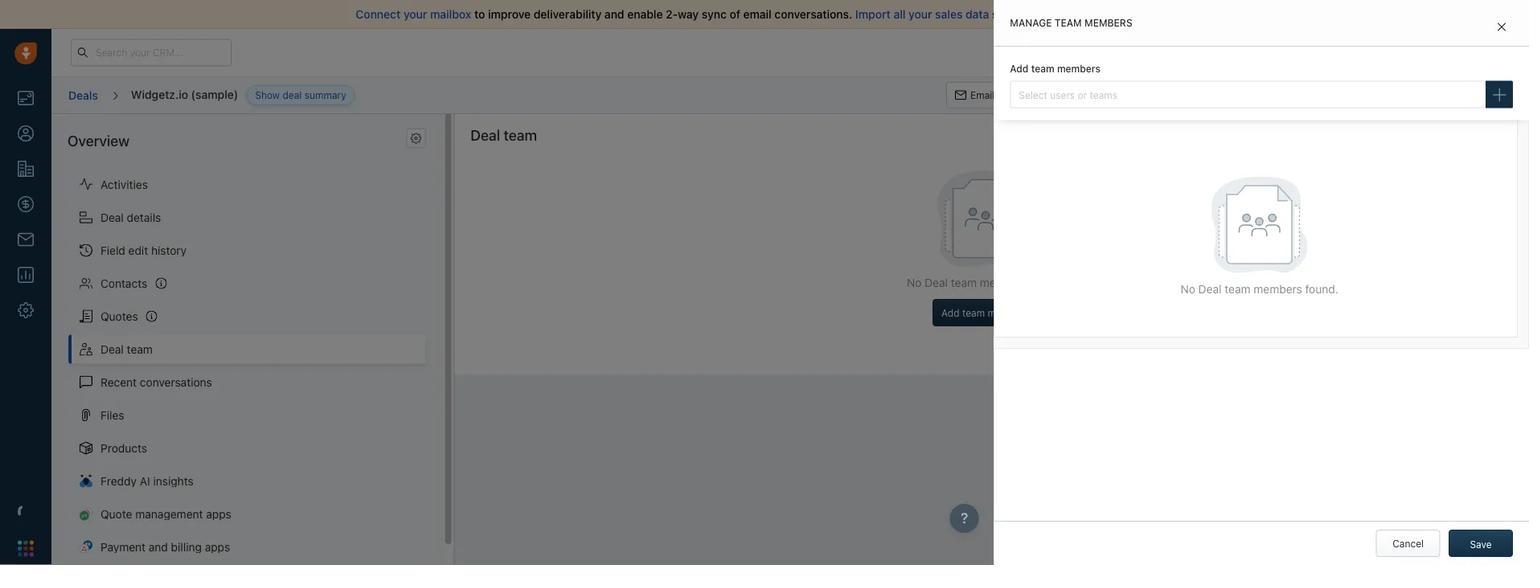 Task type: describe. For each thing, give the bounding box(es) containing it.
way
[[678, 8, 699, 21]]

Search your CRM... text field
[[71, 39, 232, 66]]

enable
[[627, 8, 663, 21]]

products
[[101, 441, 147, 455]]

in
[[1153, 47, 1161, 57]]

recent
[[101, 375, 137, 389]]

you
[[1008, 8, 1027, 21]]

2-
[[666, 8, 678, 21]]

1 your from the left
[[404, 8, 427, 21]]

freshworks switcher image
[[18, 541, 34, 557]]

0 horizontal spatial no deal team members found.
[[907, 276, 1065, 289]]

deals link
[[68, 83, 99, 108]]

1 vertical spatial deal team
[[101, 342, 153, 356]]

start
[[1102, 8, 1128, 21]]

files
[[101, 408, 124, 422]]

trial
[[1112, 47, 1128, 57]]

field
[[101, 243, 125, 257]]

conversations
[[140, 375, 212, 389]]

explore plans
[[1226, 47, 1288, 58]]

email button
[[946, 82, 1004, 109]]

days
[[1175, 47, 1195, 57]]

explore
[[1226, 47, 1260, 58]]

1 to from the left
[[474, 8, 485, 21]]

of
[[730, 8, 740, 21]]

connect your mailbox to improve deliverability and enable 2-way sync of email conversations. import all your sales data so you don't have to start from scratch.
[[356, 8, 1202, 21]]

call button
[[1012, 82, 1061, 109]]

quote
[[101, 507, 132, 520]]

data
[[966, 8, 989, 21]]

billing
[[171, 540, 202, 553]]

conversations.
[[775, 8, 853, 21]]

have
[[1061, 8, 1086, 21]]

manage team members
[[1010, 17, 1133, 29]]

deal
[[283, 90, 302, 101]]

save
[[1470, 539, 1492, 550]]

no deal team members found. inside no deal team members found. dialog
[[1181, 282, 1339, 296]]

1 vertical spatial and
[[149, 540, 168, 553]]

quotes
[[101, 309, 138, 323]]

deals
[[68, 88, 98, 102]]

sales
[[935, 8, 963, 21]]

show deal summary
[[255, 90, 346, 101]]

add team members inside no deal team members found. dialog
[[1010, 63, 1101, 74]]

sync
[[702, 8, 727, 21]]

improve
[[488, 8, 531, 21]]

management
[[135, 507, 203, 520]]

from
[[1130, 8, 1155, 21]]

found. inside no deal team members found. dialog
[[1305, 282, 1339, 296]]

recent conversations
[[101, 375, 212, 389]]

cancel button
[[1376, 530, 1441, 557]]

members inside button
[[988, 307, 1030, 318]]

call
[[1036, 90, 1053, 101]]



Task type: locate. For each thing, give the bounding box(es) containing it.
0 vertical spatial add
[[1010, 63, 1029, 74]]

show
[[255, 90, 280, 101]]

deal inside dialog
[[1199, 282, 1222, 296]]

21
[[1163, 47, 1173, 57]]

deal details
[[101, 211, 161, 224]]

email
[[971, 90, 995, 101]]

widgetz.io (sample)
[[131, 87, 238, 101]]

0 vertical spatial deal team
[[471, 126, 537, 143]]

no deal team members found. dialog
[[994, 0, 1529, 565]]

add inside no deal team members found. dialog
[[1010, 63, 1029, 74]]

1 horizontal spatial no
[[1181, 282, 1196, 296]]

team
[[1055, 17, 1082, 29], [1031, 63, 1055, 74], [504, 126, 537, 143], [951, 276, 977, 289], [1225, 282, 1251, 296], [962, 307, 985, 318], [127, 342, 153, 356]]

add team members inside button
[[942, 307, 1030, 318]]

details
[[127, 211, 161, 224]]

apps right management
[[206, 507, 231, 520]]

0 vertical spatial add team members
[[1010, 63, 1101, 74]]

found.
[[1032, 276, 1065, 289], [1305, 282, 1339, 296]]

ai
[[140, 474, 150, 488]]

history
[[151, 243, 187, 257]]

no
[[907, 276, 922, 289], [1181, 282, 1196, 296]]

1 horizontal spatial found.
[[1305, 282, 1339, 296]]

cancel
[[1393, 538, 1424, 549]]

add
[[1010, 63, 1029, 74], [942, 307, 960, 318]]

your
[[1090, 47, 1109, 57]]

import all your sales data link
[[855, 8, 992, 21]]

2 your from the left
[[909, 8, 932, 21]]

Select users or teams search field
[[1015, 87, 1492, 103]]

deal team
[[471, 126, 537, 143], [101, 342, 153, 356]]

your right all at right
[[909, 8, 932, 21]]

to right mailbox
[[474, 8, 485, 21]]

widgetz.io
[[131, 87, 188, 101]]

connect your mailbox link
[[356, 8, 474, 21]]

1 horizontal spatial your
[[909, 8, 932, 21]]

to left start
[[1089, 8, 1100, 21]]

edit
[[128, 243, 148, 257]]

and left 'billing'
[[149, 540, 168, 553]]

contacts
[[101, 276, 147, 290]]

1 vertical spatial add
[[942, 307, 960, 318]]

1 horizontal spatial and
[[605, 8, 624, 21]]

and left enable
[[605, 8, 624, 21]]

team inside button
[[962, 307, 985, 318]]

your trial ends in 21 days
[[1090, 47, 1195, 57]]

apps
[[206, 507, 231, 520], [205, 540, 230, 553]]

quote management apps
[[101, 507, 231, 520]]

your
[[404, 8, 427, 21], [909, 8, 932, 21]]

ends
[[1130, 47, 1151, 57]]

summary
[[305, 90, 346, 101]]

0 horizontal spatial deal team
[[101, 342, 153, 356]]

to
[[474, 8, 485, 21], [1089, 8, 1100, 21]]

deal
[[471, 126, 500, 143], [101, 211, 124, 224], [925, 276, 948, 289], [1199, 282, 1222, 296], [101, 342, 124, 356]]

add team members
[[1010, 63, 1101, 74], [942, 307, 1030, 318]]

so
[[992, 8, 1005, 21]]

members
[[1085, 17, 1133, 29], [1057, 63, 1101, 74], [980, 276, 1029, 289], [1254, 282, 1302, 296], [988, 307, 1030, 318]]

payment
[[101, 540, 146, 553]]

scratch.
[[1158, 8, 1202, 21]]

your left mailbox
[[404, 8, 427, 21]]

0 horizontal spatial add
[[942, 307, 960, 318]]

1 horizontal spatial deal team
[[471, 126, 537, 143]]

plans
[[1263, 47, 1288, 58]]

0 horizontal spatial found.
[[1032, 276, 1065, 289]]

mailbox
[[430, 8, 471, 21]]

mng settings image
[[410, 133, 422, 144]]

email
[[743, 8, 772, 21]]

explore plans link
[[1217, 43, 1297, 62]]

manage
[[1010, 17, 1052, 29]]

no deal team members found.
[[907, 276, 1065, 289], [1181, 282, 1339, 296]]

0 vertical spatial apps
[[206, 507, 231, 520]]

0 horizontal spatial no
[[907, 276, 922, 289]]

0 vertical spatial and
[[605, 8, 624, 21]]

freddy ai insights
[[101, 474, 194, 488]]

payment and billing apps
[[101, 540, 230, 553]]

no inside dialog
[[1181, 282, 1196, 296]]

1 vertical spatial add team members
[[942, 307, 1030, 318]]

overview
[[68, 132, 130, 149]]

1 vertical spatial apps
[[205, 540, 230, 553]]

add team members button
[[933, 299, 1039, 326]]

don't
[[1030, 8, 1058, 21]]

0 horizontal spatial your
[[404, 8, 427, 21]]

field edit history
[[101, 243, 187, 257]]

1 horizontal spatial to
[[1089, 8, 1100, 21]]

apps right 'billing'
[[205, 540, 230, 553]]

0 horizontal spatial to
[[474, 8, 485, 21]]

1 horizontal spatial add
[[1010, 63, 1029, 74]]

1 horizontal spatial no deal team members found.
[[1181, 282, 1339, 296]]

0 horizontal spatial and
[[149, 540, 168, 553]]

deliverability
[[534, 8, 602, 21]]

all
[[894, 8, 906, 21]]

import
[[855, 8, 891, 21]]

and
[[605, 8, 624, 21], [149, 540, 168, 553]]

insights
[[153, 474, 194, 488]]

activities
[[101, 178, 148, 191]]

2 to from the left
[[1089, 8, 1100, 21]]

(sample)
[[191, 87, 238, 101]]

connect
[[356, 8, 401, 21]]

save button
[[1449, 530, 1513, 557]]

freddy
[[101, 474, 137, 488]]

add inside button
[[942, 307, 960, 318]]



Task type: vqa. For each thing, say whether or not it's contained in the screenshot.
DUE DATE:
no



